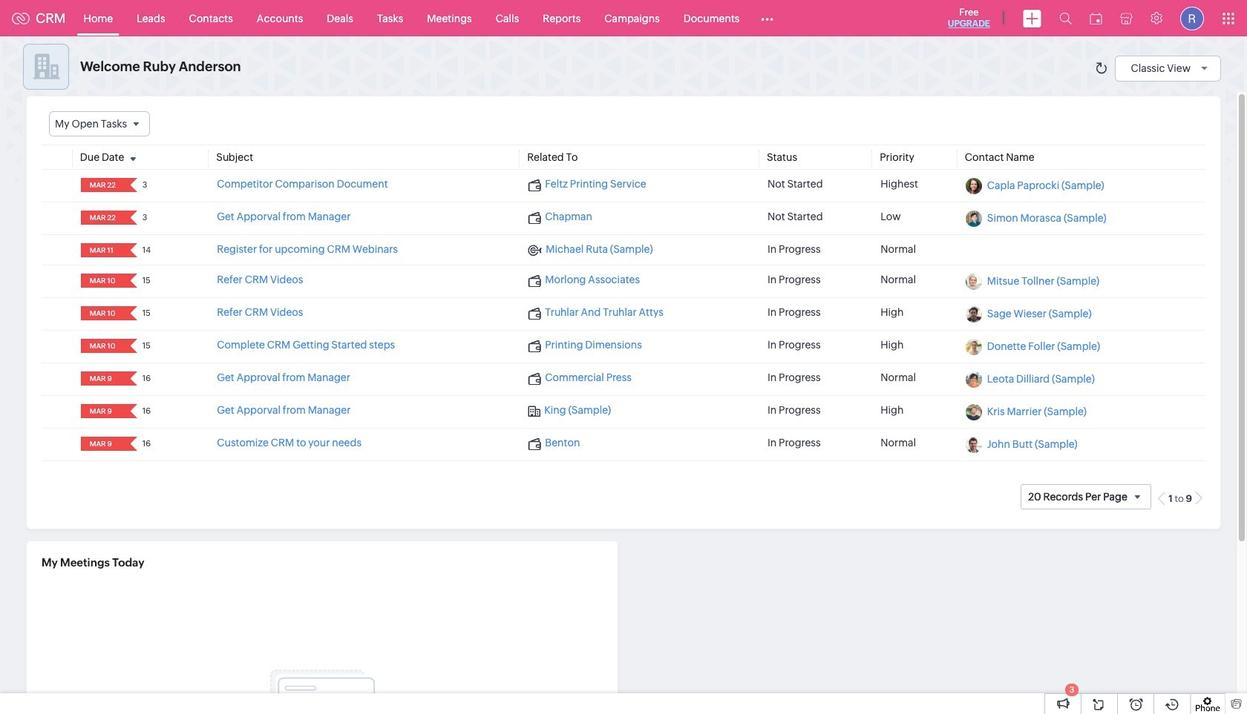 Task type: vqa. For each thing, say whether or not it's contained in the screenshot.
Other Modules field
yes



Task type: describe. For each thing, give the bounding box(es) containing it.
logo image
[[12, 12, 30, 24]]

create menu image
[[1023, 9, 1041, 27]]

Other Modules field
[[752, 6, 783, 30]]

search element
[[1050, 0, 1081, 36]]



Task type: locate. For each thing, give the bounding box(es) containing it.
profile image
[[1180, 6, 1204, 30]]

profile element
[[1171, 0, 1213, 36]]

create menu element
[[1014, 0, 1050, 36]]

calendar image
[[1090, 12, 1102, 24]]

search image
[[1059, 12, 1072, 24]]

None field
[[49, 111, 150, 137], [85, 178, 120, 192], [85, 211, 120, 225], [85, 244, 120, 258], [85, 274, 120, 288], [85, 307, 120, 321], [85, 339, 120, 353], [85, 372, 120, 386], [85, 405, 120, 419], [85, 437, 120, 451], [49, 111, 150, 137], [85, 178, 120, 192], [85, 211, 120, 225], [85, 244, 120, 258], [85, 274, 120, 288], [85, 307, 120, 321], [85, 339, 120, 353], [85, 372, 120, 386], [85, 405, 120, 419], [85, 437, 120, 451]]



